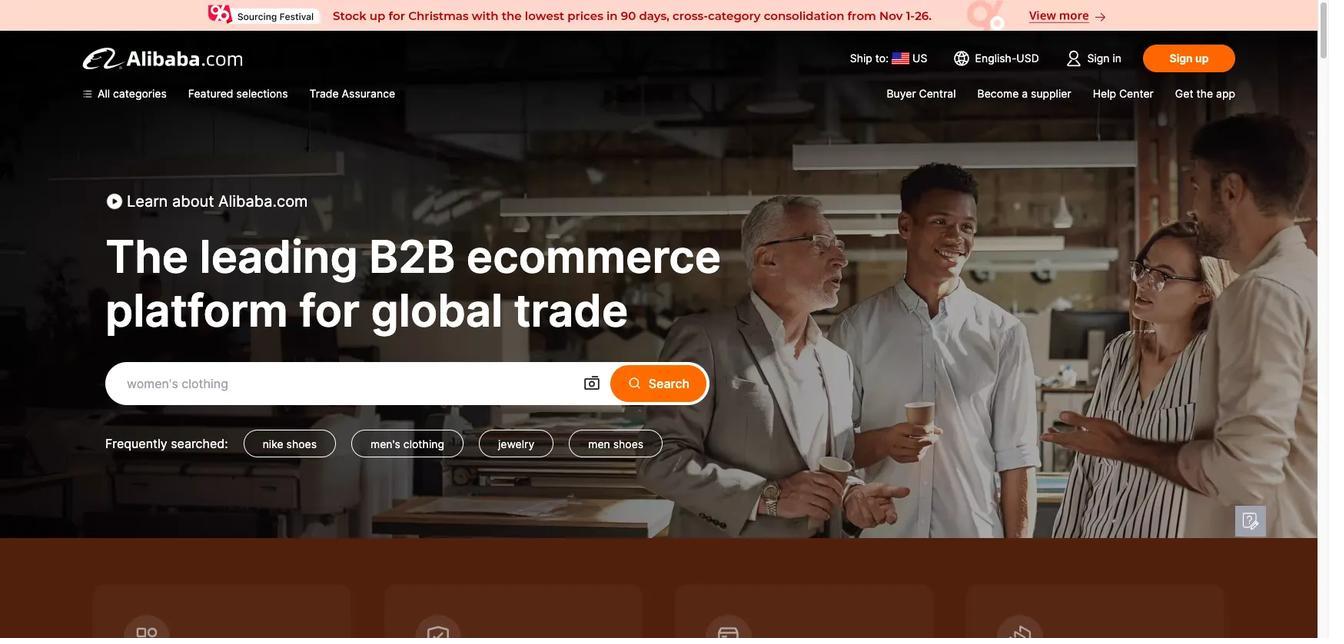 Task type: describe. For each thing, give the bounding box(es) containing it.
center
[[1120, 87, 1154, 100]]

men shoes
[[589, 438, 644, 451]]

sign in
[[1088, 52, 1122, 65]]

jewelry link
[[479, 430, 554, 458]]

clothing
[[404, 438, 445, 451]]

sign for sign up
[[1170, 52, 1193, 65]]

english-
[[976, 52, 1017, 65]]

app
[[1217, 87, 1236, 100]]

all
[[98, 87, 110, 100]]

sign for sign in
[[1088, 52, 1110, 65]]

central
[[920, 87, 957, 100]]

shoes for nike shoes
[[287, 438, 317, 451]]

trade
[[514, 284, 629, 338]]

featured selections
[[188, 87, 288, 100]]

sign up
[[1170, 52, 1209, 65]]

help
[[1093, 87, 1117, 100]]

trade
[[310, 87, 339, 100]]

leading
[[200, 230, 358, 284]]

women's clothing text field
[[127, 370, 562, 398]]

supplier
[[1032, 87, 1072, 100]]

 search
[[628, 375, 690, 392]]

the
[[105, 230, 189, 284]]

nike shoes link
[[244, 430, 336, 458]]

men's
[[371, 438, 401, 451]]

men's clothing
[[371, 438, 445, 451]]

men's clothing link
[[352, 430, 464, 458]]

men shoes link
[[569, 430, 663, 458]]

get
[[1176, 87, 1194, 100]]

jewelry
[[498, 438, 535, 451]]

global
[[371, 284, 503, 338]]

searched:
[[171, 436, 228, 452]]

nike shoes
[[263, 438, 317, 451]]



Task type: vqa. For each thing, say whether or not it's contained in the screenshot.
staff
no



Task type: locate. For each thing, give the bounding box(es) containing it.
get the app
[[1176, 87, 1236, 100]]

buyer
[[887, 87, 917, 100]]

1 shoes from the left
[[287, 438, 317, 451]]

learn
[[127, 192, 168, 211]]

1 horizontal spatial sign
[[1170, 52, 1193, 65]]

ship
[[851, 52, 873, 65]]

0 horizontal spatial shoes
[[287, 438, 317, 451]]

2 sign from the left
[[1170, 52, 1193, 65]]

the
[[1197, 87, 1214, 100]]

sign left in
[[1088, 52, 1110, 65]]

feedback image
[[1242, 512, 1261, 531]]

0 horizontal spatial sign
[[1088, 52, 1110, 65]]

nike
[[263, 438, 284, 451]]


[[583, 375, 601, 393]]

platform
[[105, 284, 288, 338]]

assurance
[[342, 87, 395, 100]]

frequently searched:
[[105, 436, 228, 452]]

frequently
[[105, 436, 167, 452]]

become a supplier
[[978, 87, 1072, 100]]

learn about alibaba.com
[[127, 192, 308, 211]]

become
[[978, 87, 1019, 100]]

a
[[1022, 87, 1029, 100]]

all categories
[[98, 87, 167, 100]]

men
[[589, 438, 611, 451]]

shoes
[[287, 438, 317, 451], [614, 438, 644, 451]]

english-usd
[[976, 52, 1040, 65]]

us
[[913, 52, 928, 65]]

about
[[172, 192, 214, 211]]

sign left up
[[1170, 52, 1193, 65]]

buyer central
[[887, 87, 957, 100]]

shoes inside nike shoes link
[[287, 438, 317, 451]]

help center
[[1093, 87, 1154, 100]]

alibaba.com
[[219, 192, 308, 211]]

1 horizontal spatial shoes
[[614, 438, 644, 451]]

usd
[[1017, 52, 1040, 65]]

sign
[[1088, 52, 1110, 65], [1170, 52, 1193, 65]]

shoes inside men shoes link
[[614, 438, 644, 451]]

selections
[[237, 87, 288, 100]]

2 shoes from the left
[[614, 438, 644, 451]]

search
[[649, 376, 690, 392]]

for
[[299, 284, 360, 338]]

categories
[[113, 87, 167, 100]]

1 sign from the left
[[1088, 52, 1110, 65]]

shoes right nike
[[287, 438, 317, 451]]

the leading b2b ecommerce platform for global trade
[[105, 230, 722, 338]]

ecommerce
[[467, 230, 722, 284]]

b2b
[[369, 230, 456, 284]]

in
[[1113, 52, 1122, 65]]


[[628, 375, 643, 392]]

shoes for men shoes
[[614, 438, 644, 451]]

featured
[[188, 87, 233, 100]]

up
[[1196, 52, 1209, 65]]

to:
[[876, 52, 889, 65]]

trade assurance
[[310, 87, 395, 100]]

ship to:
[[851, 52, 889, 65]]

shoes right men
[[614, 438, 644, 451]]



